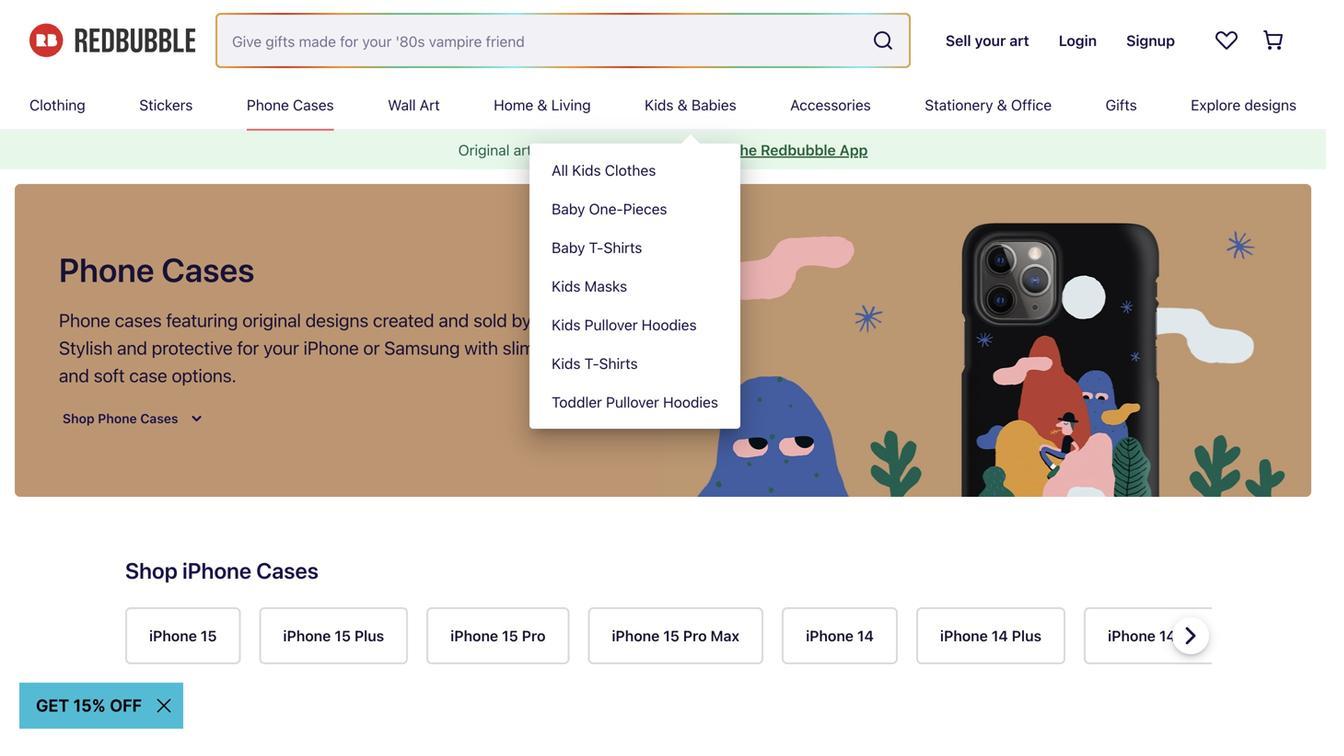 Task type: describe. For each thing, give the bounding box(es) containing it.
pro for iphone 14 pro
[[1180, 628, 1204, 645]]

one-
[[589, 200, 623, 218]]

iphone 14 pro link
[[1084, 608, 1228, 665]]

kids for masks
[[552, 278, 581, 295]]

all kids clothes link
[[530, 151, 741, 190]]

iphone 15 plus link
[[259, 608, 408, 665]]

pro for iphone 15 pro
[[522, 628, 546, 645]]

wall art
[[388, 96, 440, 114]]

pullover for toddler
[[606, 394, 659, 411]]

baby one-pieces link
[[530, 190, 741, 228]]

iphone 15 pro max link
[[588, 608, 764, 665]]

wall art link
[[388, 81, 440, 129]]

kids inside 'link'
[[572, 162, 601, 179]]

iphone inside phone cases featuring original designs created and sold by artists. stylish and protective for your iphone or samsung with slim, tough, and soft case options.
[[304, 337, 359, 359]]

hoodies for toddler pullover hoodies
[[663, 394, 718, 411]]

kids & babies
[[645, 96, 737, 114]]

kids & babies link
[[645, 81, 737, 129]]

download the redbubble app link
[[662, 141, 868, 159]]

2 vertical spatial cases
[[256, 558, 319, 584]]

all
[[552, 162, 568, 179]]

cases
[[115, 310, 162, 331]]

15 for iphone 15
[[201, 628, 217, 645]]

iphone for iphone 15
[[149, 628, 197, 645]]

Search term search field
[[217, 15, 865, 66]]

kids pullover hoodies link
[[530, 306, 741, 345]]

explore designs link
[[1191, 81, 1297, 129]]

original art on awesome stuff. download the redbubble app
[[458, 141, 868, 159]]

stickers link
[[139, 81, 193, 129]]

shop
[[125, 558, 178, 584]]

& for stationery
[[997, 96, 1008, 114]]

download
[[662, 141, 731, 159]]

iphone 15
[[149, 628, 217, 645]]

kids for &
[[645, 96, 674, 114]]

iphone 15 link
[[125, 608, 241, 665]]

14 for iphone 14 plus
[[992, 628, 1008, 645]]

slim,
[[503, 337, 539, 359]]

iphone for iphone 15 plus
[[283, 628, 331, 645]]

tough,
[[544, 337, 595, 359]]

artists.
[[536, 310, 590, 331]]

baby t-shirts
[[552, 239, 642, 257]]

iphone for iphone 14
[[806, 628, 854, 645]]

2 vertical spatial and
[[59, 365, 89, 386]]

iphone 14 plus
[[940, 628, 1042, 645]]

shirts for baby t-shirts
[[604, 239, 642, 257]]

original
[[243, 310, 301, 331]]

toddler pullover hoodies
[[552, 394, 718, 411]]

menu inside menu bar
[[530, 144, 741, 429]]

art
[[514, 141, 532, 159]]

your
[[264, 337, 299, 359]]

iphone 15 pro
[[451, 628, 546, 645]]

1 vertical spatial phone cases
[[59, 250, 255, 289]]

baby t-shirts link
[[530, 228, 741, 267]]

phone cases link
[[247, 81, 334, 129]]

by
[[512, 310, 531, 331]]

shop iphone cases
[[125, 558, 319, 584]]

1 vertical spatial phone
[[59, 250, 154, 289]]

pullover for kids
[[585, 316, 638, 334]]

samsung
[[384, 337, 460, 359]]

& for home
[[537, 96, 548, 114]]

soft
[[94, 365, 125, 386]]

iphone 15 pro link
[[427, 608, 570, 665]]

home & living link
[[494, 81, 591, 129]]

redbubble logo image
[[29, 24, 195, 57]]

kids t-shirts link
[[530, 345, 741, 383]]

babies
[[692, 96, 737, 114]]

phone inside "link"
[[247, 96, 289, 114]]

hoodies for kids pullover hoodies
[[642, 316, 697, 334]]

for
[[237, 337, 259, 359]]

home & living
[[494, 96, 591, 114]]

options.
[[172, 365, 236, 386]]

toddler pullover hoodies link
[[530, 383, 741, 422]]

2 horizontal spatial and
[[439, 310, 469, 331]]

t- for kids
[[585, 355, 599, 373]]

or
[[363, 337, 380, 359]]

cases inside "link"
[[293, 96, 334, 114]]

gifts
[[1106, 96, 1137, 114]]

iphone for iphone 15 pro
[[451, 628, 498, 645]]

15 for iphone 15 plus
[[335, 628, 351, 645]]

case
[[129, 365, 167, 386]]

plus for iphone 15 plus
[[355, 628, 384, 645]]

accessories link
[[791, 81, 871, 129]]

toddler
[[552, 394, 602, 411]]



Task type: vqa. For each thing, say whether or not it's contained in the screenshot.
plus for iPhone 15 Plus
yes



Task type: locate. For each thing, give the bounding box(es) containing it.
and down the stylish
[[59, 365, 89, 386]]

t- up toddler
[[585, 355, 599, 373]]

1 horizontal spatial plus
[[1012, 628, 1042, 645]]

15 for iphone 15 pro
[[502, 628, 518, 645]]

kids masks link
[[530, 267, 741, 306]]

stationery
[[925, 96, 993, 114]]

pullover down kids t-shirts link
[[606, 394, 659, 411]]

designs inside phone cases featuring original designs created and sold by artists. stylish and protective for your iphone or samsung with slim, tough, and soft case options.
[[306, 310, 369, 331]]

kids down the 'awesome'
[[572, 162, 601, 179]]

3 15 from the left
[[502, 628, 518, 645]]

gifts link
[[1106, 81, 1137, 129]]

accessories
[[791, 96, 871, 114]]

sold
[[474, 310, 507, 331]]

phone inside phone cases featuring original designs created and sold by artists. stylish and protective for your iphone or samsung with slim, tough, and soft case options.
[[59, 310, 110, 331]]

2 baby from the top
[[552, 239, 585, 257]]

on
[[536, 141, 553, 159]]

2 15 from the left
[[335, 628, 351, 645]]

pieces
[[623, 200, 667, 218]]

& for kids
[[678, 96, 688, 114]]

baby for baby t-shirts
[[552, 239, 585, 257]]

clothes
[[605, 162, 656, 179]]

explore designs
[[1191, 96, 1297, 114]]

phone
[[247, 96, 289, 114], [59, 250, 154, 289], [59, 310, 110, 331]]

pullover
[[585, 316, 638, 334], [606, 394, 659, 411]]

pro inside iphone 14 pro link
[[1180, 628, 1204, 645]]

designs up the or
[[306, 310, 369, 331]]

shirts
[[604, 239, 642, 257], [599, 355, 638, 373]]

baby left one-
[[552, 200, 585, 218]]

designs inside menu bar
[[1245, 96, 1297, 114]]

office
[[1011, 96, 1052, 114]]

14 inside "link"
[[858, 628, 874, 645]]

kids up original art on awesome stuff. download the redbubble app
[[645, 96, 674, 114]]

pro inside iphone 15 pro link
[[522, 628, 546, 645]]

& left babies
[[678, 96, 688, 114]]

0 horizontal spatial designs
[[306, 310, 369, 331]]

kids for t-
[[552, 355, 581, 373]]

stationery & office link
[[925, 81, 1052, 129]]

art
[[420, 96, 440, 114]]

home
[[494, 96, 534, 114]]

cases
[[293, 96, 334, 114], [161, 250, 255, 289], [256, 558, 319, 584]]

t- for baby
[[589, 239, 604, 257]]

iphone for iphone 14 plus
[[940, 628, 988, 645]]

1 horizontal spatial &
[[678, 96, 688, 114]]

iphone for iphone 15 pro max
[[612, 628, 660, 645]]

2 plus from the left
[[1012, 628, 1042, 645]]

2 horizontal spatial 14
[[1160, 628, 1176, 645]]

designs right explore
[[1245, 96, 1297, 114]]

2 horizontal spatial pro
[[1180, 628, 1204, 645]]

2 & from the left
[[678, 96, 688, 114]]

hoodies down kids t-shirts link
[[663, 394, 718, 411]]

iphone 15 plus
[[283, 628, 384, 645]]

iphone 15 pro max
[[612, 628, 740, 645]]

kids
[[645, 96, 674, 114], [572, 162, 601, 179], [552, 278, 581, 295], [552, 316, 581, 334], [552, 355, 581, 373]]

pullover down masks
[[585, 316, 638, 334]]

iphone inside "link"
[[806, 628, 854, 645]]

hoodies down kids masks link
[[642, 316, 697, 334]]

baby up kids masks
[[552, 239, 585, 257]]

14 for iphone 14
[[858, 628, 874, 645]]

1 vertical spatial hoodies
[[663, 394, 718, 411]]

1 vertical spatial cases
[[161, 250, 255, 289]]

& left "office"
[[997, 96, 1008, 114]]

1 vertical spatial t-
[[585, 355, 599, 373]]

created
[[373, 310, 434, 331]]

plus
[[355, 628, 384, 645], [1012, 628, 1042, 645]]

protective
[[152, 337, 233, 359]]

menu containing all kids clothes
[[530, 144, 741, 429]]

iphone 14 link
[[782, 608, 898, 665]]

2 horizontal spatial &
[[997, 96, 1008, 114]]

clothing link
[[29, 81, 85, 129]]

shirts down the baby one-pieces link
[[604, 239, 642, 257]]

and left sold
[[439, 310, 469, 331]]

shirts down kids pullover hoodies
[[599, 355, 638, 373]]

pro for iphone 15 pro max
[[683, 628, 707, 645]]

pro inside iphone 15 pro max link
[[683, 628, 707, 645]]

max
[[711, 628, 740, 645]]

stationery & office
[[925, 96, 1052, 114]]

14 for iphone 14 pro
[[1160, 628, 1176, 645]]

2 vertical spatial phone
[[59, 310, 110, 331]]

and down cases
[[117, 337, 147, 359]]

0 horizontal spatial pro
[[522, 628, 546, 645]]

0 horizontal spatial and
[[59, 365, 89, 386]]

&
[[537, 96, 548, 114], [678, 96, 688, 114], [997, 96, 1008, 114]]

0 vertical spatial hoodies
[[642, 316, 697, 334]]

menu
[[530, 144, 741, 429]]

1 vertical spatial shirts
[[599, 355, 638, 373]]

2 14 from the left
[[992, 628, 1008, 645]]

& inside stationery & office link
[[997, 96, 1008, 114]]

1 pro from the left
[[522, 628, 546, 645]]

1 baby from the top
[[552, 200, 585, 218]]

menu bar containing clothing
[[29, 81, 1297, 429]]

menu item
[[530, 81, 741, 429]]

with
[[464, 337, 498, 359]]

original
[[458, 141, 510, 159]]

the
[[734, 141, 757, 159]]

phone cases
[[247, 96, 334, 114], [59, 250, 255, 289]]

stuff.
[[623, 141, 658, 159]]

t- inside baby t-shirts link
[[589, 239, 604, 257]]

0 vertical spatial shirts
[[604, 239, 642, 257]]

0 vertical spatial designs
[[1245, 96, 1297, 114]]

1 14 from the left
[[858, 628, 874, 645]]

baby one-pieces
[[552, 200, 667, 218]]

0 horizontal spatial plus
[[355, 628, 384, 645]]

t-
[[589, 239, 604, 257], [585, 355, 599, 373]]

phone cases featuring original designs created and sold by artists. stylish and protective for your iphone or samsung with slim, tough, and soft case options.
[[59, 310, 595, 386]]

kids up toddler
[[552, 355, 581, 373]]

0 horizontal spatial 14
[[858, 628, 874, 645]]

cases left wall
[[293, 96, 334, 114]]

14
[[858, 628, 874, 645], [992, 628, 1008, 645], [1160, 628, 1176, 645]]

1 horizontal spatial designs
[[1245, 96, 1297, 114]]

1 horizontal spatial pro
[[683, 628, 707, 645]]

and
[[439, 310, 469, 331], [117, 337, 147, 359], [59, 365, 89, 386]]

1 vertical spatial and
[[117, 337, 147, 359]]

15
[[201, 628, 217, 645], [335, 628, 351, 645], [502, 628, 518, 645], [663, 628, 680, 645]]

all kids clothes
[[552, 162, 656, 179]]

kids t-shirts
[[552, 355, 638, 373]]

wall
[[388, 96, 416, 114]]

designs
[[1245, 96, 1297, 114], [306, 310, 369, 331]]

masks
[[585, 278, 627, 295]]

iphone 14 pro
[[1108, 628, 1204, 645]]

1 horizontal spatial and
[[117, 337, 147, 359]]

living
[[551, 96, 591, 114]]

3 pro from the left
[[1180, 628, 1204, 645]]

iphone
[[304, 337, 359, 359], [182, 558, 252, 584], [149, 628, 197, 645], [283, 628, 331, 645], [451, 628, 498, 645], [612, 628, 660, 645], [806, 628, 854, 645], [940, 628, 988, 645], [1108, 628, 1156, 645]]

1 vertical spatial baby
[[552, 239, 585, 257]]

1 plus from the left
[[355, 628, 384, 645]]

1 15 from the left
[[201, 628, 217, 645]]

0 vertical spatial phone
[[247, 96, 289, 114]]

0 horizontal spatial &
[[537, 96, 548, 114]]

0 vertical spatial cases
[[293, 96, 334, 114]]

3 & from the left
[[997, 96, 1008, 114]]

3 14 from the left
[[1160, 628, 1176, 645]]

& inside home & living link
[[537, 96, 548, 114]]

pro
[[522, 628, 546, 645], [683, 628, 707, 645], [1180, 628, 1204, 645]]

plus for iphone 14 plus
[[1012, 628, 1042, 645]]

baby for baby one-pieces
[[552, 200, 585, 218]]

& left 'living'
[[537, 96, 548, 114]]

stickers
[[139, 96, 193, 114]]

0 vertical spatial pullover
[[585, 316, 638, 334]]

kids up tough,
[[552, 316, 581, 334]]

stylish
[[59, 337, 113, 359]]

& inside kids & babies link
[[678, 96, 688, 114]]

0 vertical spatial baby
[[552, 200, 585, 218]]

iphone for iphone 14 pro
[[1108, 628, 1156, 645]]

awesome
[[556, 141, 619, 159]]

iphone 14
[[806, 628, 874, 645]]

None field
[[217, 15, 909, 66]]

explore
[[1191, 96, 1241, 114]]

menu item containing kids & babies
[[530, 81, 741, 429]]

featuring
[[166, 310, 238, 331]]

0 vertical spatial phone cases
[[247, 96, 334, 114]]

15 for iphone 15 pro max
[[663, 628, 680, 645]]

cases up featuring
[[161, 250, 255, 289]]

0 vertical spatial t-
[[589, 239, 604, 257]]

4 15 from the left
[[663, 628, 680, 645]]

t- up kids masks
[[589, 239, 604, 257]]

1 horizontal spatial 14
[[992, 628, 1008, 645]]

kids pullover hoodies
[[552, 316, 697, 334]]

iphone 14 plus link
[[916, 608, 1066, 665]]

app
[[840, 141, 868, 159]]

t- inside kids t-shirts link
[[585, 355, 599, 373]]

1 vertical spatial designs
[[306, 310, 369, 331]]

0 vertical spatial and
[[439, 310, 469, 331]]

cases up the iphone 15 plus link
[[256, 558, 319, 584]]

kids masks
[[552, 278, 627, 295]]

2 pro from the left
[[683, 628, 707, 645]]

menu bar
[[29, 81, 1297, 429]]

kids for pullover
[[552, 316, 581, 334]]

shirts for kids t-shirts
[[599, 355, 638, 373]]

clothing
[[29, 96, 85, 114]]

baby inside baby t-shirts link
[[552, 239, 585, 257]]

1 & from the left
[[537, 96, 548, 114]]

1 vertical spatial pullover
[[606, 394, 659, 411]]

redbubble
[[761, 141, 836, 159]]

kids up artists. at top
[[552, 278, 581, 295]]



